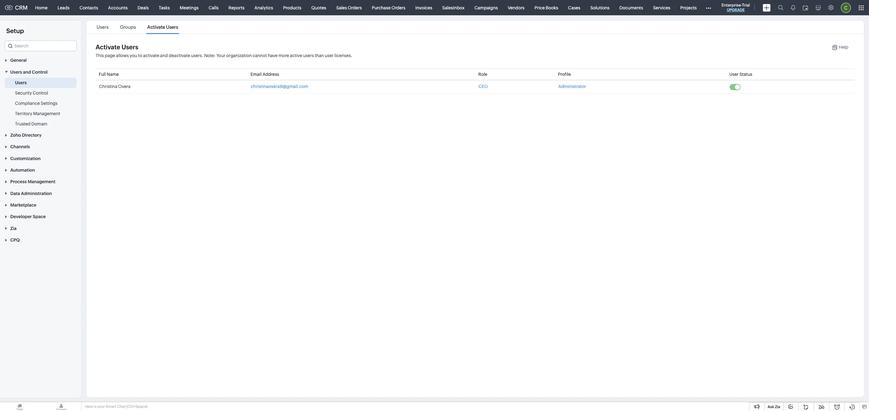 Task type: locate. For each thing, give the bounding box(es) containing it.
enterprise-trial upgrade
[[722, 3, 750, 12]]

invoices
[[416, 5, 433, 10]]

users and control
[[10, 70, 48, 75]]

zia up the cpq in the left of the page
[[10, 226, 17, 231]]

leads link
[[53, 0, 75, 15]]

channels button
[[0, 141, 81, 153]]

users link
[[96, 24, 110, 30], [15, 80, 27, 86]]

orders right purchase
[[392, 5, 406, 10]]

activate users up allows
[[96, 43, 138, 51]]

customization
[[10, 156, 41, 161]]

users
[[303, 53, 314, 58]]

territory
[[15, 111, 32, 116]]

user status
[[730, 72, 753, 77]]

projects link
[[676, 0, 702, 15]]

0 vertical spatial and
[[160, 53, 168, 58]]

1 vertical spatial and
[[23, 70, 31, 75]]

here
[[85, 405, 93, 410]]

trusted
[[15, 122, 30, 127]]

zia inside dropdown button
[[10, 226, 17, 231]]

activate up page
[[96, 43, 120, 51]]

management up data administration dropdown button
[[28, 180, 55, 185]]

management inside process management dropdown button
[[28, 180, 55, 185]]

setup
[[6, 27, 24, 34]]

calendar image
[[803, 5, 809, 10]]

1 orders from the left
[[348, 5, 362, 10]]

your
[[217, 53, 226, 58]]

users up the security
[[15, 80, 27, 85]]

0 horizontal spatial users link
[[15, 80, 27, 86]]

data administration
[[10, 191, 52, 196]]

control down general dropdown button
[[32, 70, 48, 75]]

0 horizontal spatial orders
[[348, 5, 362, 10]]

0 vertical spatial activate
[[147, 24, 165, 30]]

and down general
[[23, 70, 31, 75]]

contacts link
[[75, 0, 103, 15]]

user
[[325, 53, 334, 58]]

process management button
[[0, 176, 81, 188]]

general button
[[0, 54, 81, 66]]

price books
[[535, 5, 558, 10]]

0 horizontal spatial and
[[23, 70, 31, 75]]

status
[[740, 72, 753, 77]]

management for process management
[[28, 180, 55, 185]]

create menu element
[[759, 0, 775, 15]]

1 horizontal spatial and
[[160, 53, 168, 58]]

management for territory management
[[33, 111, 60, 116]]

developer
[[10, 215, 32, 220]]

security
[[15, 91, 32, 96]]

users.
[[191, 53, 203, 58]]

users link up the security
[[15, 80, 27, 86]]

meetings link
[[175, 0, 204, 15]]

leads
[[58, 5, 70, 10]]

channels
[[10, 145, 30, 150]]

1 horizontal spatial users link
[[96, 24, 110, 30]]

0 vertical spatial control
[[32, 70, 48, 75]]

0 horizontal spatial activate users
[[96, 43, 138, 51]]

list
[[91, 20, 184, 34]]

you
[[130, 53, 137, 58]]

christinaovera9@gmail.com
[[251, 84, 308, 89]]

customization button
[[0, 153, 81, 164]]

1 vertical spatial users link
[[15, 80, 27, 86]]

1 horizontal spatial activate
[[147, 24, 165, 30]]

cpq button
[[0, 234, 81, 246]]

trusted domain
[[15, 122, 47, 127]]

have
[[268, 53, 278, 58]]

chat
[[117, 405, 125, 410]]

deactivate
[[169, 53, 190, 58]]

1 vertical spatial management
[[28, 180, 55, 185]]

2 orders from the left
[[392, 5, 406, 10]]

(ctrl+space)
[[126, 405, 148, 410]]

orders right sales
[[348, 5, 362, 10]]

accounts
[[108, 5, 128, 10]]

1 horizontal spatial orders
[[392, 5, 406, 10]]

upgrade
[[727, 8, 745, 12]]

solutions link
[[586, 0, 615, 15]]

sales
[[336, 5, 347, 10]]

address
[[263, 72, 279, 77]]

trusted domain link
[[15, 121, 47, 127]]

Search text field
[[5, 41, 76, 51]]

management inside territory management link
[[33, 111, 60, 116]]

control up compliance settings link
[[33, 91, 48, 96]]

0 vertical spatial management
[[33, 111, 60, 116]]

home
[[35, 5, 48, 10]]

settings
[[41, 101, 58, 106]]

automation
[[10, 168, 35, 173]]

email address
[[251, 72, 279, 77]]

developer space button
[[0, 211, 81, 223]]

management down settings
[[33, 111, 60, 116]]

reports link
[[224, 0, 250, 15]]

compliance settings link
[[15, 100, 58, 107]]

cases link
[[563, 0, 586, 15]]

control
[[32, 70, 48, 75], [33, 91, 48, 96]]

users link inside users and control region
[[15, 80, 27, 86]]

activate users down tasks
[[147, 24, 178, 30]]

groups link
[[119, 24, 137, 30]]

1 vertical spatial activate users
[[96, 43, 138, 51]]

search element
[[775, 0, 788, 15]]

ask zia
[[768, 406, 781, 410]]

users down the contacts link
[[97, 24, 109, 30]]

more
[[279, 53, 289, 58]]

calls
[[209, 5, 219, 10]]

administrator link
[[559, 84, 586, 89]]

trial
[[742, 3, 750, 8]]

users link for 'security control' link
[[15, 80, 27, 86]]

users link for 'groups' link on the top of page
[[96, 24, 110, 30]]

to
[[138, 53, 142, 58]]

zia right ask
[[775, 406, 781, 410]]

purchase
[[372, 5, 391, 10]]

page
[[105, 53, 115, 58]]

quotes
[[312, 5, 326, 10]]

activate down tasks link
[[147, 24, 165, 30]]

0 vertical spatial zia
[[10, 226, 17, 231]]

sales orders
[[336, 5, 362, 10]]

zoho directory
[[10, 133, 41, 138]]

0 horizontal spatial zia
[[10, 226, 17, 231]]

contacts image
[[42, 403, 81, 412]]

home link
[[30, 0, 53, 15]]

0 horizontal spatial activate
[[96, 43, 120, 51]]

groups
[[120, 24, 136, 30]]

0 vertical spatial activate users
[[147, 24, 178, 30]]

users
[[97, 24, 109, 30], [166, 24, 178, 30], [122, 43, 138, 51], [10, 70, 22, 75], [15, 80, 27, 85]]

1 vertical spatial control
[[33, 91, 48, 96]]

control inside 'dropdown button'
[[32, 70, 48, 75]]

activate users link
[[146, 24, 179, 30]]

chats image
[[0, 403, 39, 412]]

profile
[[558, 72, 571, 77]]

deals
[[138, 5, 149, 10]]

is
[[94, 405, 96, 410]]

0 vertical spatial users link
[[96, 24, 110, 30]]

analytics link
[[250, 0, 278, 15]]

email
[[251, 72, 262, 77]]

invoices link
[[411, 0, 438, 15]]

this
[[96, 53, 104, 58]]

and right the activate
[[160, 53, 168, 58]]

this page allows you to activate and deactivate users. note: your organization cannot have more active users than user licenses.
[[96, 53, 353, 58]]

users down general
[[10, 70, 22, 75]]

1 horizontal spatial zia
[[775, 406, 781, 410]]

tasks link
[[154, 0, 175, 15]]

users link down the contacts link
[[96, 24, 110, 30]]

activate
[[143, 53, 159, 58]]

None field
[[5, 41, 77, 51]]

marketplace button
[[0, 199, 81, 211]]

automation button
[[0, 164, 81, 176]]



Task type: describe. For each thing, give the bounding box(es) containing it.
profile element
[[838, 0, 855, 15]]

space
[[33, 215, 46, 220]]

users inside users and control region
[[15, 80, 27, 85]]

administration
[[21, 191, 52, 196]]

meetings
[[180, 5, 199, 10]]

1 horizontal spatial activate users
[[147, 24, 178, 30]]

licenses.
[[335, 53, 353, 58]]

quotes link
[[307, 0, 331, 15]]

profile image
[[841, 3, 851, 13]]

your
[[97, 405, 105, 410]]

compliance settings
[[15, 101, 58, 106]]

ceo
[[479, 84, 488, 89]]

data administration button
[[0, 188, 81, 199]]

note:
[[204, 53, 216, 58]]

security control link
[[15, 90, 48, 96]]

compliance
[[15, 101, 40, 106]]

overa
[[118, 84, 131, 89]]

domain
[[31, 122, 47, 127]]

products link
[[278, 0, 307, 15]]

vendors link
[[503, 0, 530, 15]]

products
[[283, 5, 302, 10]]

here is your smart chat (ctrl+space)
[[85, 405, 148, 410]]

create menu image
[[763, 4, 771, 11]]

cases
[[568, 5, 581, 10]]

data
[[10, 191, 20, 196]]

christina
[[99, 84, 117, 89]]

purchase orders
[[372, 5, 406, 10]]

security control
[[15, 91, 48, 96]]

price
[[535, 5, 545, 10]]

and inside 'dropdown button'
[[23, 70, 31, 75]]

directory
[[22, 133, 41, 138]]

smart
[[106, 405, 116, 410]]

process
[[10, 180, 27, 185]]

zoho directory button
[[0, 129, 81, 141]]

zia button
[[0, 223, 81, 234]]

documents link
[[615, 0, 648, 15]]

1 vertical spatial zia
[[775, 406, 781, 410]]

services link
[[648, 0, 676, 15]]

list containing users
[[91, 20, 184, 34]]

christina overa
[[99, 84, 131, 89]]

full
[[99, 72, 106, 77]]

sales orders link
[[331, 0, 367, 15]]

analytics
[[255, 5, 273, 10]]

orders for purchase orders
[[392, 5, 406, 10]]

price books link
[[530, 0, 563, 15]]

1 vertical spatial activate
[[96, 43, 120, 51]]

Other Modules field
[[702, 3, 716, 13]]

name
[[107, 72, 119, 77]]

cpq
[[10, 238, 20, 243]]

users and control region
[[0, 78, 81, 129]]

allows
[[116, 53, 129, 58]]

signals element
[[788, 0, 800, 15]]

territory management link
[[15, 111, 60, 117]]

search image
[[779, 5, 784, 10]]

books
[[546, 5, 558, 10]]

salesinbox link
[[438, 0, 470, 15]]

users up you
[[122, 43, 138, 51]]

users inside users and control 'dropdown button'
[[10, 70, 22, 75]]

user
[[730, 72, 739, 77]]

developer space
[[10, 215, 46, 220]]

services
[[653, 5, 671, 10]]

administrator
[[559, 84, 586, 89]]

documents
[[620, 5, 643, 10]]

users down tasks link
[[166, 24, 178, 30]]

ceo link
[[479, 84, 488, 89]]

tasks
[[159, 5, 170, 10]]

cannot
[[253, 53, 267, 58]]

help link
[[826, 45, 849, 50]]

users and control button
[[0, 66, 81, 78]]

signals image
[[791, 5, 796, 10]]

enterprise-
[[722, 3, 742, 8]]

vendors
[[508, 5, 525, 10]]

role
[[479, 72, 488, 77]]

contacts
[[80, 5, 98, 10]]

reports
[[229, 5, 245, 10]]

control inside region
[[33, 91, 48, 96]]

campaigns link
[[470, 0, 503, 15]]

help
[[839, 45, 849, 50]]

than
[[315, 53, 324, 58]]

orders for sales orders
[[348, 5, 362, 10]]

projects
[[681, 5, 697, 10]]



Task type: vqa. For each thing, say whether or not it's contained in the screenshot.
THE START
no



